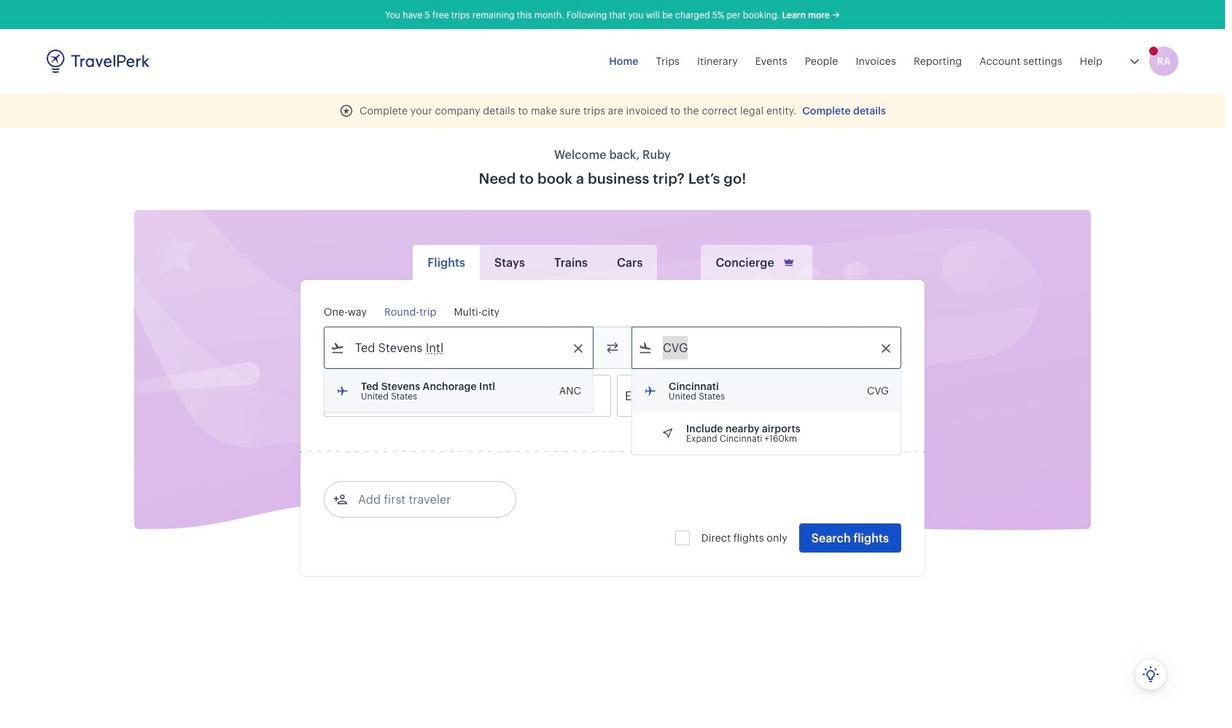 Task type: locate. For each thing, give the bounding box(es) containing it.
From search field
[[345, 336, 574, 360]]



Task type: vqa. For each thing, say whether or not it's contained in the screenshot.
tooltip
no



Task type: describe. For each thing, give the bounding box(es) containing it.
Add first traveler search field
[[348, 488, 500, 511]]

Depart text field
[[345, 376, 421, 416]]

Return text field
[[432, 376, 507, 416]]

To search field
[[653, 336, 882, 360]]



